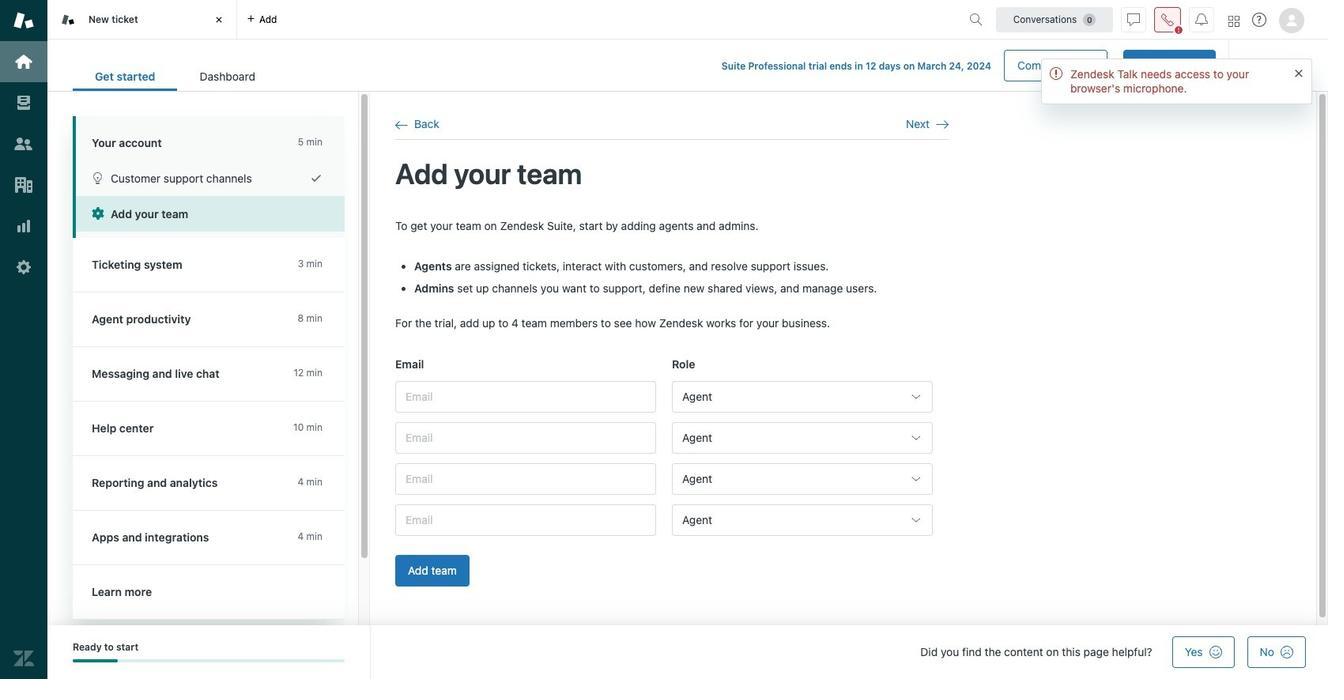 Task type: locate. For each thing, give the bounding box(es) containing it.
tab list
[[73, 62, 277, 91]]

zendesk products image
[[1229, 15, 1240, 26]]

0 vertical spatial tab
[[47, 0, 237, 40]]

March 24, 2024 text field
[[918, 60, 992, 72]]

footer
[[47, 625, 1328, 679]]

reporting image
[[13, 216, 34, 236]]

zendesk support image
[[13, 10, 34, 31]]

get help image
[[1253, 13, 1267, 27]]

progress bar image
[[73, 660, 118, 663]]

region
[[395, 218, 949, 606]]

progress-bar progress bar
[[73, 660, 345, 663]]

zendesk image
[[13, 648, 34, 669]]

4 email field from the top
[[395, 505, 656, 536]]

customers image
[[13, 134, 34, 154]]

tab
[[47, 0, 237, 40], [177, 62, 277, 91]]

heading
[[73, 116, 345, 161]]

Email field
[[395, 381, 656, 413], [395, 423, 656, 454], [395, 464, 656, 495], [395, 505, 656, 536]]

get started image
[[13, 51, 34, 72]]



Task type: vqa. For each thing, say whether or not it's contained in the screenshot.
Reporting Image
yes



Task type: describe. For each thing, give the bounding box(es) containing it.
button displays agent's chat status as invisible. image
[[1128, 13, 1140, 26]]

3 email field from the top
[[395, 464, 656, 495]]

content-title region
[[395, 156, 949, 193]]

1 vertical spatial tab
[[177, 62, 277, 91]]

views image
[[13, 93, 34, 113]]

notifications image
[[1196, 13, 1208, 26]]

close image
[[211, 12, 227, 28]]

organizations image
[[13, 175, 34, 195]]

tabs tab list
[[47, 0, 963, 40]]

main element
[[0, 0, 47, 679]]

2 email field from the top
[[395, 423, 656, 454]]

admin image
[[13, 257, 34, 278]]

1 email field from the top
[[395, 381, 656, 413]]



